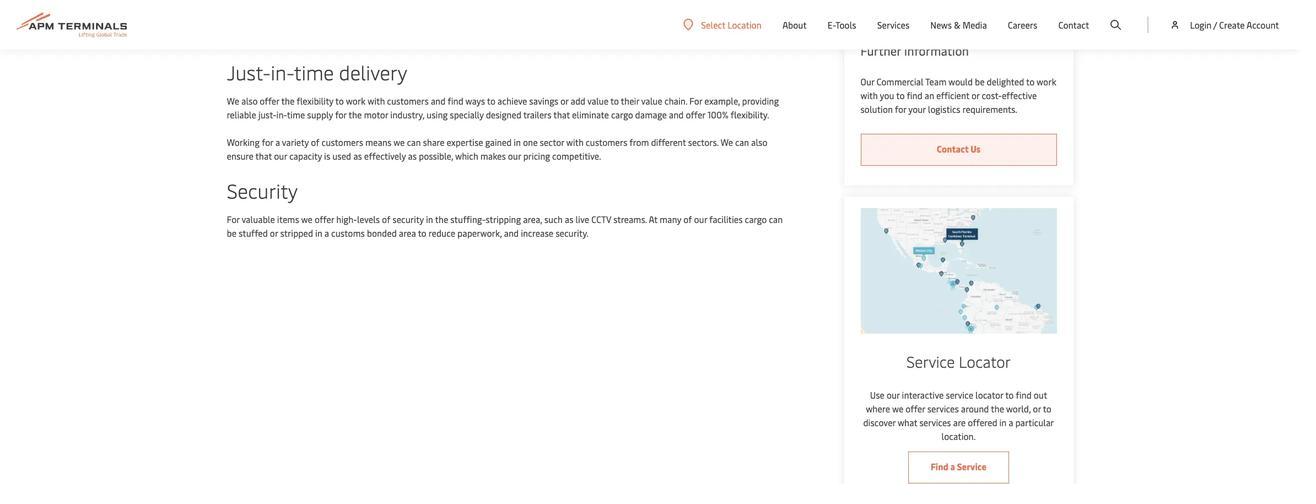 Task type: locate. For each thing, give the bounding box(es) containing it.
to up effective
[[1026, 76, 1035, 88]]

offer left high- in the top left of the page
[[315, 213, 334, 225]]

as left live
[[565, 213, 574, 225]]

in
[[514, 136, 521, 148], [426, 213, 433, 225], [315, 227, 322, 239], [1000, 417, 1007, 429]]

1 horizontal spatial contact
[[1059, 19, 1089, 31]]

location.
[[942, 431, 976, 443]]

1 vertical spatial also
[[751, 136, 768, 148]]

a down world,
[[1009, 417, 1013, 429]]

find a service
[[931, 461, 987, 473]]

be left stuffed
[[227, 227, 237, 239]]

2 horizontal spatial for
[[895, 103, 907, 115]]

customers
[[387, 95, 429, 107], [322, 136, 363, 148], [586, 136, 628, 148]]

locator
[[976, 389, 1004, 402]]

service
[[907, 351, 955, 372], [957, 461, 987, 473]]

service locator
[[907, 351, 1011, 372]]

competitive.
[[552, 150, 601, 162]]

0 vertical spatial also
[[241, 95, 258, 107]]

1 vertical spatial for
[[227, 213, 240, 225]]

customers up industry,
[[387, 95, 429, 107]]

2 horizontal spatial and
[[669, 109, 684, 121]]

for
[[895, 103, 907, 115], [335, 109, 347, 121], [262, 136, 273, 148]]

that down the savings
[[554, 109, 570, 121]]

1 horizontal spatial customers
[[387, 95, 429, 107]]

find
[[931, 461, 949, 473]]

with down our
[[861, 89, 878, 101]]

0 horizontal spatial of
[[311, 136, 319, 148]]

about
[[783, 19, 807, 31]]

security
[[393, 213, 424, 225]]

work up the motor
[[346, 95, 366, 107]]

to down out
[[1043, 403, 1052, 415]]

1 horizontal spatial as
[[408, 150, 417, 162]]

time down flexibility
[[287, 109, 305, 121]]

find
[[907, 89, 923, 101], [448, 95, 463, 107], [1016, 389, 1032, 402]]

service right find
[[957, 461, 987, 473]]

in inside working for a variety of customers means we can share expertise gained in one sector with customers from different sectors. we can also ensure that our capacity is used as effectively as possible, which makes our pricing competitive.
[[514, 136, 521, 148]]

value up eliminate on the left of page
[[588, 95, 609, 107]]

with up competitive.
[[566, 136, 584, 148]]

0 vertical spatial be
[[975, 76, 985, 88]]

1 horizontal spatial find
[[907, 89, 923, 101]]

1 vertical spatial contact
[[937, 143, 969, 155]]

also up reliable
[[241, 95, 258, 107]]

we inside for valuable items we offer high-levels of security in the stuffing-stripping area, such as live cctv streams. at many of our facilities cargo can be stuffed or stripped in a customs bonded area to reduce paperwork, and increase security.
[[301, 213, 313, 225]]

e-
[[828, 19, 836, 31]]

or left the cost-
[[972, 89, 980, 101]]

or inside for valuable items we offer high-levels of security in the stuffing-stripping area, such as live cctv streams. at many of our facilities cargo can be stuffed or stripped in a customs bonded area to reduce paperwork, and increase security.
[[270, 227, 278, 239]]

industry,
[[390, 109, 425, 121]]

2 horizontal spatial find
[[1016, 389, 1032, 402]]

to left their
[[611, 95, 619, 107]]

specially
[[450, 109, 484, 121]]

also down flexibility.
[[751, 136, 768, 148]]

at
[[649, 213, 658, 225]]

offer up just-
[[260, 95, 279, 107]]

trailers
[[523, 109, 552, 121]]

e-tools button
[[828, 0, 856, 50]]

login / create account link
[[1170, 0, 1279, 50]]

contact right careers popup button
[[1059, 19, 1089, 31]]

1 horizontal spatial for
[[690, 95, 703, 107]]

contact button
[[1059, 0, 1089, 50]]

1 horizontal spatial that
[[554, 109, 570, 121]]

0 horizontal spatial with
[[368, 95, 385, 107]]

to up world,
[[1006, 389, 1014, 402]]

working
[[227, 136, 260, 148]]

or inside we also offer the flexibility to work with customers and find ways to achieve savings or add value to their value chain. for example, providing reliable just-in-time supply for the motor industry, using specially designed trailers that eliminate cargo damage and offer 100% flexibility.
[[561, 95, 569, 107]]

services left are
[[920, 417, 951, 429]]

can left the share
[[407, 136, 421, 148]]

means
[[365, 136, 392, 148]]

contact left us
[[937, 143, 969, 155]]

flexibility
[[297, 95, 334, 107]]

the
[[281, 95, 295, 107], [349, 109, 362, 121], [435, 213, 448, 225], [991, 403, 1004, 415]]

1 horizontal spatial and
[[504, 227, 519, 239]]

or inside our commercial team would be delighted to work with you to find an efficient or cost-effective solution for your logistics requirements.
[[972, 89, 980, 101]]

contact for contact us
[[937, 143, 969, 155]]

1 vertical spatial services
[[920, 417, 951, 429]]

0 vertical spatial that
[[554, 109, 570, 121]]

1 vertical spatial in-
[[276, 109, 287, 121]]

share
[[423, 136, 445, 148]]

we right sectors.
[[721, 136, 733, 148]]

we up effectively
[[394, 136, 405, 148]]

or up the particular
[[1033, 403, 1041, 415]]

we up stripped
[[301, 213, 313, 225]]

we also offer the flexibility to work with customers and find ways to achieve savings or add value to their value chain. for example, providing reliable just-in-time supply for the motor industry, using specially designed trailers that eliminate cargo damage and offer 100% flexibility.
[[227, 95, 779, 121]]

select location button
[[684, 18, 762, 31]]

0 vertical spatial we
[[227, 95, 239, 107]]

0 vertical spatial cargo
[[611, 109, 633, 121]]

service
[[946, 389, 974, 402]]

our left facilities
[[694, 213, 707, 225]]

2 vertical spatial and
[[504, 227, 519, 239]]

0 vertical spatial we
[[394, 136, 405, 148]]

2 horizontal spatial customers
[[586, 136, 628, 148]]

time up flexibility
[[294, 58, 334, 85]]

2 horizontal spatial can
[[769, 213, 783, 225]]

and down chain.
[[669, 109, 684, 121]]

in left one
[[514, 136, 521, 148]]

1 vertical spatial be
[[227, 227, 237, 239]]

in up reduce
[[426, 213, 433, 225]]

1 vertical spatial we
[[301, 213, 313, 225]]

can down flexibility.
[[735, 136, 749, 148]]

0 horizontal spatial for
[[262, 136, 273, 148]]

an
[[925, 89, 934, 101]]

1 vertical spatial that
[[255, 150, 272, 162]]

contact inside contact us link
[[937, 143, 969, 155]]

with up the motor
[[368, 95, 385, 107]]

find a service link
[[908, 452, 1009, 484]]

customers up used
[[322, 136, 363, 148]]

commercial
[[877, 76, 924, 88]]

also inside working for a variety of customers means we can share expertise gained in one sector with customers from different sectors. we can also ensure that our capacity is used as effectively as possible, which makes our pricing competitive.
[[751, 136, 768, 148]]

1 horizontal spatial service
[[957, 461, 987, 473]]

with inside we also offer the flexibility to work with customers and find ways to achieve savings or add value to their value chain. for example, providing reliable just-in-time supply for the motor industry, using specially designed trailers that eliminate cargo damage and offer 100% flexibility.
[[368, 95, 385, 107]]

service up the interactive
[[907, 351, 955, 372]]

0 horizontal spatial we
[[227, 95, 239, 107]]

for inside we also offer the flexibility to work with customers and find ways to achieve savings or add value to their value chain. for example, providing reliable just-in-time supply for the motor industry, using specially designed trailers that eliminate cargo damage and offer 100% flexibility.
[[690, 95, 703, 107]]

of inside working for a variety of customers means we can share expertise gained in one sector with customers from different sectors. we can also ensure that our capacity is used as effectively as possible, which makes our pricing competitive.
[[311, 136, 319, 148]]

our right use
[[887, 389, 900, 402]]

for inside working for a variety of customers means we can share expertise gained in one sector with customers from different sectors. we can also ensure that our capacity is used as effectively as possible, which makes our pricing competitive.
[[262, 136, 273, 148]]

2 horizontal spatial with
[[861, 89, 878, 101]]

just-in-time delivery
[[227, 58, 407, 85]]

for
[[690, 95, 703, 107], [227, 213, 240, 225]]

0 horizontal spatial we
[[301, 213, 313, 225]]

0 horizontal spatial work
[[346, 95, 366, 107]]

flexibility.
[[731, 109, 769, 121]]

for right chain.
[[690, 95, 703, 107]]

as right used
[[353, 150, 362, 162]]

a right find
[[951, 461, 955, 473]]

2 vertical spatial we
[[892, 403, 904, 415]]

services up are
[[928, 403, 959, 415]]

careers
[[1008, 19, 1038, 31]]

using
[[427, 109, 448, 121]]

0 vertical spatial service
[[907, 351, 955, 372]]

world,
[[1006, 403, 1031, 415]]

1 horizontal spatial cargo
[[745, 213, 767, 225]]

0 horizontal spatial and
[[431, 95, 446, 107]]

1 vertical spatial work
[[346, 95, 366, 107]]

cargo
[[611, 109, 633, 121], [745, 213, 767, 225]]

achieve
[[498, 95, 527, 107]]

of right many
[[684, 213, 692, 225]]

a
[[275, 136, 280, 148], [325, 227, 329, 239], [1009, 417, 1013, 429], [951, 461, 955, 473]]

0 horizontal spatial that
[[255, 150, 272, 162]]

0 vertical spatial for
[[690, 95, 703, 107]]

find up specially
[[448, 95, 463, 107]]

0 horizontal spatial customers
[[322, 136, 363, 148]]

for up stuffed
[[227, 213, 240, 225]]

cargo inside for valuable items we offer high-levels of security in the stuffing-stripping area, such as live cctv streams. at many of our facilities cargo can be stuffed or stripped in a customs bonded area to reduce paperwork, and increase security.
[[745, 213, 767, 225]]

work inside we also offer the flexibility to work with customers and find ways to achieve savings or add value to their value chain. for example, providing reliable just-in-time supply for the motor industry, using specially designed trailers that eliminate cargo damage and offer 100% flexibility.
[[346, 95, 366, 107]]

as left possible,
[[408, 150, 417, 162]]

1 horizontal spatial also
[[751, 136, 768, 148]]

our
[[861, 76, 875, 88]]

cargo right facilities
[[745, 213, 767, 225]]

our commercial team would be delighted to work with you to find an efficient or cost-effective solution for your logistics requirements.
[[861, 76, 1057, 115]]

with
[[861, 89, 878, 101], [368, 95, 385, 107], [566, 136, 584, 148]]

streams.
[[613, 213, 647, 225]]

also
[[241, 95, 258, 107], [751, 136, 768, 148]]

0 vertical spatial work
[[1037, 76, 1057, 88]]

0 horizontal spatial service
[[907, 351, 955, 372]]

a inside use our interactive service locator to find out where we offer services around the world, or to discover what services are offered in a particular location.
[[1009, 417, 1013, 429]]

for right supply
[[335, 109, 347, 121]]

customers down eliminate on the left of page
[[586, 136, 628, 148]]

around
[[961, 403, 989, 415]]

2 horizontal spatial as
[[565, 213, 574, 225]]

1 vertical spatial time
[[287, 109, 305, 121]]

in- up just-
[[271, 58, 294, 85]]

0 horizontal spatial also
[[241, 95, 258, 107]]

from
[[630, 136, 649, 148]]

1 horizontal spatial value
[[641, 95, 663, 107]]

our down variety
[[274, 150, 287, 162]]

to right flexibility
[[335, 95, 344, 107]]

can
[[407, 136, 421, 148], [735, 136, 749, 148], [769, 213, 783, 225]]

use
[[870, 389, 885, 402]]

cargo down their
[[611, 109, 633, 121]]

working for a variety of customers means we can share expertise gained in one sector with customers from different sectors. we can also ensure that our capacity is used as effectively as possible, which makes our pricing competitive.
[[227, 136, 768, 162]]

capacity
[[289, 150, 322, 162]]

0 horizontal spatial be
[[227, 227, 237, 239]]

0 vertical spatial services
[[928, 403, 959, 415]]

0 vertical spatial contact
[[1059, 19, 1089, 31]]

0 horizontal spatial value
[[588, 95, 609, 107]]

1 vertical spatial and
[[669, 109, 684, 121]]

1 horizontal spatial we
[[394, 136, 405, 148]]

or down the items
[[270, 227, 278, 239]]

1 horizontal spatial for
[[335, 109, 347, 121]]

chain.
[[665, 95, 687, 107]]

a left 'customs'
[[325, 227, 329, 239]]

reliable
[[227, 109, 256, 121]]

to right area
[[418, 227, 426, 239]]

to right ways
[[487, 95, 496, 107]]

and up using
[[431, 95, 446, 107]]

1 horizontal spatial we
[[721, 136, 733, 148]]

1 value from the left
[[588, 95, 609, 107]]

find up your at top right
[[907, 89, 923, 101]]

that right 'ensure'
[[255, 150, 272, 162]]

services
[[877, 19, 910, 31]]

1 horizontal spatial be
[[975, 76, 985, 88]]

the up reduce
[[435, 213, 448, 225]]

1 vertical spatial service
[[957, 461, 987, 473]]

a left variety
[[275, 136, 280, 148]]

paperwork,
[[458, 227, 502, 239]]

sectors.
[[688, 136, 719, 148]]

work up effective
[[1037, 76, 1057, 88]]

for inside for valuable items we offer high-levels of security in the stuffing-stripping area, such as live cctv streams. at many of our facilities cargo can be stuffed or stripped in a customs bonded area to reduce paperwork, and increase security.
[[227, 213, 240, 225]]

value
[[588, 95, 609, 107], [641, 95, 663, 107]]

we inside working for a variety of customers means we can share expertise gained in one sector with customers from different sectors. we can also ensure that our capacity is used as effectively as possible, which makes our pricing competitive.
[[394, 136, 405, 148]]

we up what
[[892, 403, 904, 415]]

offer inside use our interactive service locator to find out where we offer services around the world, or to discover what services are offered in a particular location.
[[906, 403, 925, 415]]

in inside use our interactive service locator to find out where we offer services around the world, or to discover what services are offered in a particular location.
[[1000, 417, 1007, 429]]

example,
[[705, 95, 740, 107]]

of up bonded on the left
[[382, 213, 390, 225]]

also inside we also offer the flexibility to work with customers and find ways to achieve savings or add value to their value chain. for example, providing reliable just-in-time supply for the motor industry, using specially designed trailers that eliminate cargo damage and offer 100% flexibility.
[[241, 95, 258, 107]]

of up capacity
[[311, 136, 319, 148]]

0 horizontal spatial cargo
[[611, 109, 633, 121]]

we up reliable
[[227, 95, 239, 107]]

2 horizontal spatial of
[[684, 213, 692, 225]]

the down locator
[[991, 403, 1004, 415]]

as
[[353, 150, 362, 162], [408, 150, 417, 162], [565, 213, 574, 225]]

cctv
[[592, 213, 611, 225]]

media
[[963, 19, 987, 31]]

for right working
[[262, 136, 273, 148]]

services
[[928, 403, 959, 415], [920, 417, 951, 429]]

login
[[1190, 19, 1212, 31]]

further
[[861, 42, 901, 59]]

1 horizontal spatial work
[[1037, 76, 1057, 88]]

and down "stripping"
[[504, 227, 519, 239]]

cargo inside we also offer the flexibility to work with customers and find ways to achieve savings or add value to their value chain. for example, providing reliable just-in-time supply for the motor industry, using specially designed trailers that eliminate cargo damage and offer 100% flexibility.
[[611, 109, 633, 121]]

where
[[866, 403, 890, 415]]

0 horizontal spatial for
[[227, 213, 240, 225]]

can right facilities
[[769, 213, 783, 225]]

customs
[[331, 227, 365, 239]]

1 vertical spatial we
[[721, 136, 733, 148]]

with inside our commercial team would be delighted to work with you to find an efficient or cost-effective solution for your logistics requirements.
[[861, 89, 878, 101]]

1 vertical spatial cargo
[[745, 213, 767, 225]]

0 horizontal spatial contact
[[937, 143, 969, 155]]

that inside working for a variety of customers means we can share expertise gained in one sector with customers from different sectors. we can also ensure that our capacity is used as effectively as possible, which makes our pricing competitive.
[[255, 150, 272, 162]]

be up the cost-
[[975, 76, 985, 88]]

find up world,
[[1016, 389, 1032, 402]]

2 horizontal spatial we
[[892, 403, 904, 415]]

our inside for valuable items we offer high-levels of security in the stuffing-stripping area, such as live cctv streams. at many of our facilities cargo can be stuffed or stripped in a customs bonded area to reduce paperwork, and increase security.
[[694, 213, 707, 225]]

be inside our commercial team would be delighted to work with you to find an efficient or cost-effective solution for your logistics requirements.
[[975, 76, 985, 88]]

a inside find a service link
[[951, 461, 955, 473]]

offer down the interactive
[[906, 403, 925, 415]]

in right offered
[[1000, 417, 1007, 429]]

our inside use our interactive service locator to find out where we offer services around the world, or to discover what services are offered in a particular location.
[[887, 389, 900, 402]]

in- up variety
[[276, 109, 287, 121]]

0 horizontal spatial find
[[448, 95, 463, 107]]

1 horizontal spatial with
[[566, 136, 584, 148]]

or left the add
[[561, 95, 569, 107]]

value up damage
[[641, 95, 663, 107]]

that
[[554, 109, 570, 121], [255, 150, 272, 162]]

different
[[651, 136, 686, 148]]

0 vertical spatial in-
[[271, 58, 294, 85]]

information
[[904, 42, 969, 59]]

offer inside for valuable items we offer high-levels of security in the stuffing-stripping area, such as live cctv streams. at many of our facilities cargo can be stuffed or stripped in a customs bonded area to reduce paperwork, and increase security.
[[315, 213, 334, 225]]

for left your at top right
[[895, 103, 907, 115]]



Task type: vqa. For each thing, say whether or not it's contained in the screenshot.
just-
yes



Task type: describe. For each thing, give the bounding box(es) containing it.
0 vertical spatial time
[[294, 58, 334, 85]]

our down gained at the left top of page
[[508, 150, 521, 162]]

can inside for valuable items we offer high-levels of security in the stuffing-stripping area, such as live cctv streams. at many of our facilities cargo can be stuffed or stripped in a customs bonded area to reduce paperwork, and increase security.
[[769, 213, 783, 225]]

for inside we also offer the flexibility to work with customers and find ways to achieve savings or add value to their value chain. for example, providing reliable just-in-time supply for the motor industry, using specially designed trailers that eliminate cargo damage and offer 100% flexibility.
[[335, 109, 347, 121]]

create
[[1219, 19, 1245, 31]]

service inside find a service link
[[957, 461, 987, 473]]

just-
[[258, 109, 276, 121]]

or inside use our interactive service locator to find out where we offer services around the world, or to discover what services are offered in a particular location.
[[1033, 403, 1041, 415]]

effective
[[1002, 89, 1037, 101]]

in- inside we also offer the flexibility to work with customers and find ways to achieve savings or add value to their value chain. for example, providing reliable just-in-time supply for the motor industry, using specially designed trailers that eliminate cargo damage and offer 100% flexibility.
[[276, 109, 287, 121]]

live
[[576, 213, 589, 225]]

increase
[[521, 227, 554, 239]]

2 value from the left
[[641, 95, 663, 107]]

sector
[[540, 136, 564, 148]]

designed
[[486, 109, 522, 121]]

pricing
[[523, 150, 550, 162]]

find inside we also offer the flexibility to work with customers and find ways to achieve savings or add value to their value chain. for example, providing reliable just-in-time supply for the motor industry, using specially designed trailers that eliminate cargo damage and offer 100% flexibility.
[[448, 95, 463, 107]]

1 horizontal spatial can
[[735, 136, 749, 148]]

and inside for valuable items we offer high-levels of security in the stuffing-stripping area, such as live cctv streams. at many of our facilities cargo can be stuffed or stripped in a customs bonded area to reduce paperwork, and increase security.
[[504, 227, 519, 239]]

for inside our commercial team would be delighted to work with you to find an efficient or cost-effective solution for your logistics requirements.
[[895, 103, 907, 115]]

levels
[[357, 213, 380, 225]]

that inside we also offer the flexibility to work with customers and find ways to achieve savings or add value to their value chain. for example, providing reliable just-in-time supply for the motor industry, using specially designed trailers that eliminate cargo damage and offer 100% flexibility.
[[554, 109, 570, 121]]

your
[[909, 103, 926, 115]]

e-tools
[[828, 19, 856, 31]]

in right stripped
[[315, 227, 322, 239]]

stuffed
[[239, 227, 268, 239]]

facilities
[[710, 213, 743, 225]]

time inside we also offer the flexibility to work with customers and find ways to achieve savings or add value to their value chain. for example, providing reliable just-in-time supply for the motor industry, using specially designed trailers that eliminate cargo damage and offer 100% flexibility.
[[287, 109, 305, 121]]

further information
[[861, 42, 969, 59]]

particular
[[1016, 417, 1054, 429]]

stuffing-
[[451, 213, 486, 225]]

their
[[621, 95, 639, 107]]

location
[[728, 18, 762, 31]]

you
[[880, 89, 894, 101]]

damage
[[635, 109, 667, 121]]

would
[[949, 76, 973, 88]]

we inside working for a variety of customers means we can share expertise gained in one sector with customers from different sectors. we can also ensure that our capacity is used as effectively as possible, which makes our pricing competitive.
[[721, 136, 733, 148]]

find inside our commercial team would be delighted to work with you to find an efficient or cost-effective solution for your logistics requirements.
[[907, 89, 923, 101]]

delighted
[[987, 76, 1024, 88]]

0 vertical spatial and
[[431, 95, 446, 107]]

one
[[523, 136, 538, 148]]

the inside use our interactive service locator to find out where we offer services around the world, or to discover what services are offered in a particular location.
[[991, 403, 1004, 415]]

which
[[455, 150, 478, 162]]

select location
[[701, 18, 762, 31]]

/
[[1214, 19, 1217, 31]]

team
[[926, 76, 947, 88]]

customers inside we also offer the flexibility to work with customers and find ways to achieve savings or add value to their value chain. for example, providing reliable just-in-time supply for the motor industry, using specially designed trailers that eliminate cargo damage and offer 100% flexibility.
[[387, 95, 429, 107]]

what
[[898, 417, 918, 429]]

0 horizontal spatial can
[[407, 136, 421, 148]]

careers button
[[1008, 0, 1038, 50]]

used
[[333, 150, 351, 162]]

1 horizontal spatial of
[[382, 213, 390, 225]]

bonded
[[367, 227, 397, 239]]

items
[[277, 213, 299, 225]]

supply
[[307, 109, 333, 121]]

savings
[[529, 95, 558, 107]]

is
[[324, 150, 330, 162]]

to right you
[[896, 89, 905, 101]]

be inside for valuable items we offer high-levels of security in the stuffing-stripping area, such as live cctv streams. at many of our facilities cargo can be stuffed or stripped in a customs bonded area to reduce paperwork, and increase security.
[[227, 227, 237, 239]]

area
[[399, 227, 416, 239]]

out
[[1034, 389, 1048, 402]]

motor
[[364, 109, 388, 121]]

use our interactive service locator to find out where we offer services around the world, or to discover what services are offered in a particular location.
[[863, 389, 1054, 443]]

about button
[[783, 0, 807, 50]]

find services offered by apm terminals globally image
[[861, 208, 1057, 334]]

contact us
[[937, 143, 981, 155]]

discover
[[863, 417, 896, 429]]

many
[[660, 213, 681, 225]]

possible,
[[419, 150, 453, 162]]

find inside use our interactive service locator to find out where we offer services around the world, or to discover what services are offered in a particular location.
[[1016, 389, 1032, 402]]

a inside working for a variety of customers means we can share expertise gained in one sector with customers from different sectors. we can also ensure that our capacity is used as effectively as possible, which makes our pricing competitive.
[[275, 136, 280, 148]]

the inside for valuable items we offer high-levels of security in the stuffing-stripping area, such as live cctv streams. at many of our facilities cargo can be stuffed or stripped in a customs bonded area to reduce paperwork, and increase security.
[[435, 213, 448, 225]]

reduce
[[429, 227, 455, 239]]

security.
[[556, 227, 589, 239]]

with inside working for a variety of customers means we can share expertise gained in one sector with customers from different sectors. we can also ensure that our capacity is used as effectively as possible, which makes our pricing competitive.
[[566, 136, 584, 148]]

services button
[[877, 0, 910, 50]]

0 horizontal spatial as
[[353, 150, 362, 162]]

security
[[227, 177, 298, 204]]

select
[[701, 18, 726, 31]]

the left the motor
[[349, 109, 362, 121]]

we inside we also offer the flexibility to work with customers and find ways to achieve savings or add value to their value chain. for example, providing reliable just-in-time supply for the motor industry, using specially designed trailers that eliminate cargo damage and offer 100% flexibility.
[[227, 95, 239, 107]]

news
[[931, 19, 952, 31]]

gained
[[485, 136, 512, 148]]

effectively
[[364, 150, 406, 162]]

variety
[[282, 136, 309, 148]]

valuable
[[242, 213, 275, 225]]

offer left 100%
[[686, 109, 706, 121]]

news & media
[[931, 19, 987, 31]]

locator
[[959, 351, 1011, 372]]

the left flexibility
[[281, 95, 295, 107]]

solution
[[861, 103, 893, 115]]

such
[[544, 213, 563, 225]]

to inside for valuable items we offer high-levels of security in the stuffing-stripping area, such as live cctv streams. at many of our facilities cargo can be stuffed or stripped in a customs bonded area to reduce paperwork, and increase security.
[[418, 227, 426, 239]]

providing
[[742, 95, 779, 107]]

a inside for valuable items we offer high-levels of security in the stuffing-stripping area, such as live cctv streams. at many of our facilities cargo can be stuffed or stripped in a customs bonded area to reduce paperwork, and increase security.
[[325, 227, 329, 239]]

we inside use our interactive service locator to find out where we offer services around the world, or to discover what services are offered in a particular location.
[[892, 403, 904, 415]]

efficient
[[937, 89, 970, 101]]

login / create account
[[1190, 19, 1279, 31]]

cost-
[[982, 89, 1002, 101]]

tools
[[836, 19, 856, 31]]

work inside our commercial team would be delighted to work with you to find an efficient or cost-effective solution for your logistics requirements.
[[1037, 76, 1057, 88]]

contact for contact
[[1059, 19, 1089, 31]]

just-
[[227, 58, 271, 85]]

stripping
[[486, 213, 521, 225]]

makes
[[481, 150, 506, 162]]

logistics
[[928, 103, 961, 115]]

high-
[[336, 213, 357, 225]]

expertise
[[447, 136, 483, 148]]

ways
[[466, 95, 485, 107]]

as inside for valuable items we offer high-levels of security in the stuffing-stripping area, such as live cctv streams. at many of our facilities cargo can be stuffed or stripped in a customs bonded area to reduce paperwork, and increase security.
[[565, 213, 574, 225]]

area,
[[523, 213, 542, 225]]



